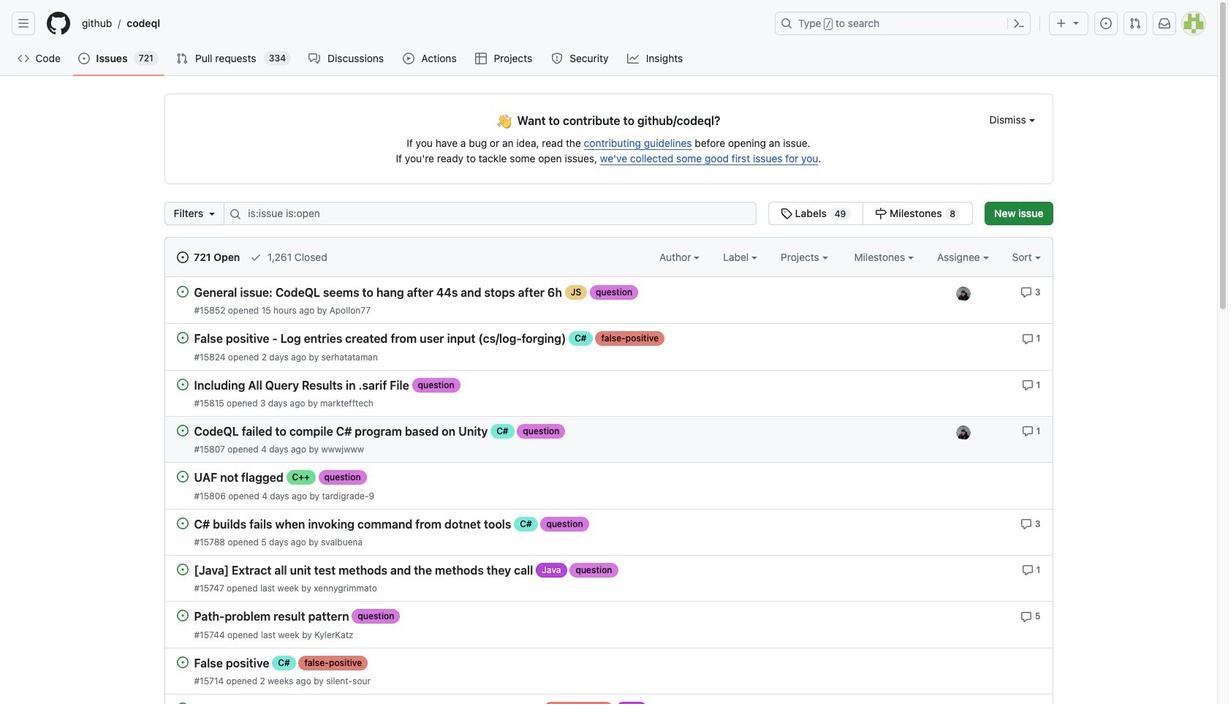 Task type: locate. For each thing, give the bounding box(es) containing it.
git pull request image for issue opened icon
[[176, 53, 188, 64]]

notifications image
[[1159, 18, 1171, 29]]

0 vertical spatial issue opened image
[[1101, 18, 1112, 29]]

0 horizontal spatial git pull request image
[[176, 53, 188, 64]]

3 open issue image from the top
[[177, 656, 188, 668]]

None search field
[[164, 202, 973, 225]]

1 horizontal spatial triangle down image
[[1071, 17, 1082, 29]]

2 open issue image from the top
[[177, 379, 188, 390]]

open issue element
[[177, 285, 188, 298], [177, 332, 188, 344], [177, 378, 188, 390], [177, 424, 188, 437], [177, 470, 188, 483], [177, 517, 188, 529], [177, 563, 188, 575], [177, 609, 188, 622], [177, 656, 188, 668], [177, 702, 188, 704]]

1 horizontal spatial git pull request image
[[1130, 18, 1142, 29]]

comment discussion image
[[309, 53, 320, 64]]

comment image for 10th open issue element from the bottom
[[1021, 287, 1032, 299]]

4 open issue element from the top
[[177, 424, 188, 437]]

assignees image
[[983, 257, 989, 260]]

@mbg image
[[956, 287, 971, 301]]

triangle down image right plus icon
[[1071, 17, 1082, 29]]

5 open issue element from the top
[[177, 470, 188, 483]]

1 vertical spatial issue opened image
[[177, 252, 188, 263]]

comment image for sixth open issue element from the top
[[1021, 518, 1032, 530]]

Search all issues text field
[[224, 202, 757, 225]]

open issue image
[[177, 332, 188, 344], [177, 379, 188, 390], [177, 425, 188, 437], [177, 471, 188, 483], [177, 564, 188, 575], [177, 610, 188, 622]]

0 horizontal spatial issue opened image
[[177, 252, 188, 263]]

comment image for 7th open issue element
[[1022, 565, 1034, 576]]

git pull request image
[[1130, 18, 1142, 29], [176, 53, 188, 64]]

comment image for 4th open issue element from the top
[[1022, 426, 1034, 437]]

7 open issue element from the top
[[177, 563, 188, 575]]

6 open issue image from the top
[[177, 610, 188, 622]]

0 vertical spatial git pull request image
[[1130, 18, 1142, 29]]

4 open issue image from the top
[[177, 703, 188, 704]]

list
[[76, 12, 766, 35]]

open issue image
[[177, 286, 188, 298], [177, 517, 188, 529], [177, 656, 188, 668], [177, 703, 188, 704]]

comment image
[[1021, 287, 1032, 299], [1022, 333, 1034, 345], [1022, 379, 1034, 391], [1022, 426, 1034, 437], [1021, 518, 1032, 530], [1022, 565, 1034, 576], [1021, 611, 1033, 623]]

1 vertical spatial git pull request image
[[176, 53, 188, 64]]

triangle down image
[[1071, 17, 1082, 29], [206, 208, 218, 219]]

6 open issue element from the top
[[177, 517, 188, 529]]

code image
[[18, 53, 29, 64]]

homepage image
[[47, 12, 70, 35]]

0 vertical spatial triangle down image
[[1071, 17, 1082, 29]]

0 horizontal spatial triangle down image
[[206, 208, 218, 219]]

10 open issue element from the top
[[177, 702, 188, 704]]

@mbg image
[[956, 426, 971, 440]]

author image
[[694, 257, 700, 260]]

issue element
[[769, 202, 973, 225]]

triangle down image left search image
[[206, 208, 218, 219]]

4 open issue image from the top
[[177, 471, 188, 483]]

issue opened image
[[1101, 18, 1112, 29], [177, 252, 188, 263]]

2 open issue element from the top
[[177, 332, 188, 344]]



Task type: vqa. For each thing, say whether or not it's contained in the screenshot.
list
yes



Task type: describe. For each thing, give the bounding box(es) containing it.
1 vertical spatial triangle down image
[[206, 208, 218, 219]]

shield image
[[551, 53, 563, 64]]

Issues search field
[[224, 202, 757, 225]]

comment image for 8th open issue element
[[1021, 611, 1033, 623]]

8 open issue element from the top
[[177, 609, 188, 622]]

9 open issue element from the top
[[177, 656, 188, 668]]

issue opened image
[[79, 53, 90, 64]]

5 open issue image from the top
[[177, 564, 188, 575]]

check image
[[250, 252, 262, 263]]

1 open issue image from the top
[[177, 332, 188, 344]]

1 horizontal spatial issue opened image
[[1101, 18, 1112, 29]]

3 open issue image from the top
[[177, 425, 188, 437]]

1 open issue image from the top
[[177, 286, 188, 298]]

milestone image
[[876, 208, 887, 219]]

git pull request image for issue opened image to the right
[[1130, 18, 1142, 29]]

assigned to mbg element
[[956, 426, 971, 440]]

search image
[[230, 208, 242, 220]]

plus image
[[1056, 18, 1068, 29]]

1 open issue element from the top
[[177, 285, 188, 298]]

tag image
[[781, 208, 793, 219]]

play image
[[403, 53, 415, 64]]

2 open issue image from the top
[[177, 517, 188, 529]]

graph image
[[627, 53, 639, 64]]

label image
[[752, 257, 758, 260]]

comment image for eighth open issue element from the bottom of the page
[[1022, 379, 1034, 391]]

command palette image
[[1014, 18, 1025, 29]]

3 open issue element from the top
[[177, 378, 188, 390]]

table image
[[475, 53, 487, 64]]



